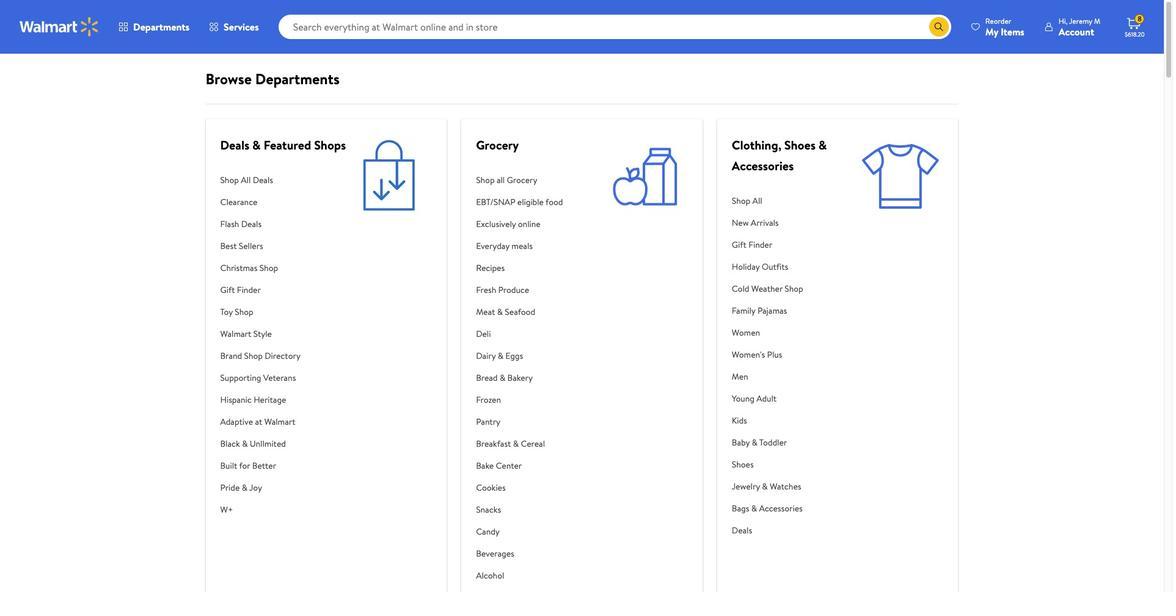 Task type: describe. For each thing, give the bounding box(es) containing it.
clothing,
[[732, 137, 782, 153]]

baby & toddler
[[732, 437, 787, 449]]

grocery link
[[476, 137, 519, 153]]

snacks
[[476, 504, 501, 517]]

ebt/snap eligible food link
[[476, 191, 574, 213]]

adaptive
[[220, 416, 253, 429]]

built
[[220, 460, 237, 473]]

kids
[[732, 415, 747, 427]]

shop all link
[[732, 190, 859, 212]]

hispanic heritage
[[220, 394, 286, 406]]

kids link
[[732, 410, 859, 432]]

black & unllmited link
[[220, 433, 346, 455]]

1 vertical spatial grocery
[[507, 174, 538, 186]]

account
[[1059, 25, 1095, 38]]

beverages
[[476, 548, 515, 561]]

deli
[[476, 328, 491, 340]]

outfits
[[762, 261, 789, 273]]

eligible
[[518, 196, 544, 208]]

unllmited
[[250, 438, 286, 451]]

men
[[732, 371, 749, 383]]

clothing, shoes & accessories
[[732, 137, 827, 174]]

pajamas
[[758, 305, 788, 317]]

better
[[252, 460, 276, 473]]

cookies link
[[476, 477, 574, 499]]

brand shop directory
[[220, 350, 301, 362]]

shoes inside clothing, shoes & accessories
[[785, 137, 816, 153]]

shop all grocery link
[[476, 169, 574, 191]]

8
[[1138, 14, 1142, 24]]

adult
[[757, 393, 777, 405]]

bread & bakery link
[[476, 367, 574, 389]]

0 vertical spatial grocery
[[476, 137, 519, 153]]

young adult
[[732, 393, 777, 405]]

& for pride & joy
[[242, 482, 248, 495]]

m
[[1095, 16, 1101, 26]]

Search search field
[[279, 15, 952, 39]]

style
[[253, 328, 272, 340]]

exclusively
[[476, 218, 516, 230]]

0 horizontal spatial shoes
[[732, 459, 754, 471]]

women's plus
[[732, 349, 783, 361]]

0 vertical spatial finder
[[749, 239, 773, 251]]

bags & accessories
[[732, 503, 803, 515]]

ebt/snap
[[476, 196, 516, 208]]

1 vertical spatial accessories
[[759, 503, 803, 515]]

frozen
[[476, 394, 501, 406]]

at
[[255, 416, 262, 429]]

deli link
[[476, 323, 574, 345]]

hi, jeremy m account
[[1059, 16, 1101, 38]]

w+ link
[[220, 499, 346, 521]]

shop all
[[732, 195, 763, 207]]

dairy & eggs link
[[476, 345, 574, 367]]

everyday
[[476, 240, 510, 252]]

hispanic heritage link
[[220, 389, 346, 411]]

center
[[496, 460, 522, 473]]

dairy & eggs
[[476, 350, 523, 362]]

deals inside flash deals link
[[241, 218, 262, 230]]

flash deals link
[[220, 213, 346, 235]]

1 vertical spatial gift
[[220, 284, 235, 296]]

family
[[732, 305, 756, 317]]

new arrivals link
[[732, 212, 859, 234]]

joy
[[249, 482, 262, 495]]

new arrivals
[[732, 217, 779, 229]]

breakfast
[[476, 438, 511, 451]]

candy link
[[476, 521, 574, 543]]

cold weather shop link
[[732, 278, 859, 300]]

toy
[[220, 306, 233, 318]]

watches
[[770, 481, 802, 493]]

bags & accessories link
[[732, 498, 859, 520]]

women's
[[732, 349, 765, 361]]

shop up clearance
[[220, 174, 239, 186]]

meat & seafood
[[476, 306, 536, 318]]

8 $618.20
[[1125, 14, 1145, 39]]

pride & joy
[[220, 482, 262, 495]]

bread
[[476, 372, 498, 384]]

& for bread & bakery
[[500, 372, 506, 384]]

best sellers link
[[220, 235, 346, 257]]

walmart style link
[[220, 323, 346, 345]]

sellers
[[239, 240, 263, 252]]

accessories inside clothing, shoes & accessories
[[732, 158, 794, 174]]

exclusively online
[[476, 218, 541, 230]]

& inside clothing, shoes & accessories
[[819, 137, 827, 153]]

deals & featured shops
[[220, 137, 346, 153]]

women
[[732, 327, 760, 339]]

black & unllmited
[[220, 438, 286, 451]]

eggs
[[506, 350, 523, 362]]



Task type: vqa. For each thing, say whether or not it's contained in the screenshot.
the bottom Oral
no



Task type: locate. For each thing, give the bounding box(es) containing it.
meat & seafood link
[[476, 301, 574, 323]]

pantry
[[476, 416, 501, 429]]

accessories down watches
[[759, 503, 803, 515]]

& for deals & featured shops
[[253, 137, 261, 153]]

breakfast & cereal link
[[476, 433, 574, 455]]

cookies
[[476, 482, 506, 495]]

cold weather shop
[[732, 283, 804, 295]]

1 horizontal spatial gift finder link
[[732, 234, 859, 256]]

departments inside departments dropdown button
[[133, 20, 190, 34]]

0 vertical spatial gift finder
[[732, 239, 773, 251]]

grocery up all
[[476, 137, 519, 153]]

finder down christmas shop
[[237, 284, 261, 296]]

flash deals
[[220, 218, 262, 230]]

shops
[[314, 137, 346, 153]]

gift finder down new arrivals on the top right
[[732, 239, 773, 251]]

best sellers
[[220, 240, 263, 252]]

hi,
[[1059, 16, 1068, 26]]

directory
[[265, 350, 301, 362]]

toy shop
[[220, 306, 254, 318]]

1 horizontal spatial departments
[[255, 68, 340, 89]]

bake center
[[476, 460, 522, 473]]

shoes down baby
[[732, 459, 754, 471]]

0 vertical spatial gift finder link
[[732, 234, 859, 256]]

& for jewelry & watches
[[762, 481, 768, 493]]

fresh produce
[[476, 284, 529, 296]]

all for clothing, shoes & accessories
[[753, 195, 763, 207]]

brand
[[220, 350, 242, 362]]

my
[[986, 25, 999, 38]]

pride & joy link
[[220, 477, 346, 499]]

bags
[[732, 503, 750, 515]]

1 vertical spatial gift finder
[[220, 284, 261, 296]]

& inside jewelry & watches link
[[762, 481, 768, 493]]

holiday outfits
[[732, 261, 789, 273]]

services
[[224, 20, 259, 34]]

women link
[[732, 322, 859, 344]]

clothing, shoes & accessories link
[[732, 137, 827, 174]]

0 vertical spatial accessories
[[732, 158, 794, 174]]

0 vertical spatial all
[[241, 174, 251, 186]]

walmart right at on the left of the page
[[264, 416, 296, 429]]

holiday
[[732, 261, 760, 273]]

food
[[546, 196, 563, 208]]

shop all deals link
[[220, 169, 346, 191]]

1 horizontal spatial shoes
[[785, 137, 816, 153]]

shop up family pajamas link on the bottom
[[785, 283, 804, 295]]

1 vertical spatial finder
[[237, 284, 261, 296]]

walmart inside adaptive at walmart link
[[264, 416, 296, 429]]

flash
[[220, 218, 239, 230]]

0 vertical spatial departments
[[133, 20, 190, 34]]

browse departments
[[206, 68, 340, 89]]

deals up clearance link
[[253, 174, 273, 186]]

0 horizontal spatial all
[[241, 174, 251, 186]]

deals up shop all deals at top left
[[220, 137, 250, 153]]

1 horizontal spatial gift
[[732, 239, 747, 251]]

christmas shop
[[220, 262, 278, 274]]

& for bags & accessories
[[752, 503, 757, 515]]

0 horizontal spatial gift
[[220, 284, 235, 296]]

shop down best sellers link
[[260, 262, 278, 274]]

1 horizontal spatial all
[[753, 195, 763, 207]]

deals inside deals link
[[732, 525, 753, 537]]

all up new arrivals on the top right
[[753, 195, 763, 207]]

adaptive at walmart
[[220, 416, 296, 429]]

gift
[[732, 239, 747, 251], [220, 284, 235, 296]]

& for dairy & eggs
[[498, 350, 504, 362]]

1 horizontal spatial finder
[[749, 239, 773, 251]]

shop right toy
[[235, 306, 254, 318]]

gift finder link up outfits
[[732, 234, 859, 256]]

meat
[[476, 306, 495, 318]]

0 vertical spatial shoes
[[785, 137, 816, 153]]

gift up toy
[[220, 284, 235, 296]]

shop up new
[[732, 195, 751, 207]]

0 vertical spatial gift
[[732, 239, 747, 251]]

walmart image
[[20, 17, 99, 37]]

plus
[[768, 349, 783, 361]]

for
[[239, 460, 250, 473]]

gift down new
[[732, 239, 747, 251]]

recipes link
[[476, 257, 574, 279]]

services button
[[199, 12, 269, 42]]

produce
[[499, 284, 529, 296]]

breakfast & cereal
[[476, 438, 545, 451]]

alcohol
[[476, 570, 505, 583]]

grocery
[[476, 137, 519, 153], [507, 174, 538, 186]]

0 horizontal spatial walmart
[[220, 328, 251, 340]]

1 horizontal spatial walmart
[[264, 416, 296, 429]]

online
[[518, 218, 541, 230]]

& inside the baby & toddler link
[[752, 437, 758, 449]]

arrivals
[[751, 217, 779, 229]]

pantry link
[[476, 411, 574, 433]]

& inside bread & bakery link
[[500, 372, 506, 384]]

0 vertical spatial walmart
[[220, 328, 251, 340]]

shop left all
[[476, 174, 495, 186]]

0 horizontal spatial gift finder
[[220, 284, 261, 296]]

all inside "link"
[[241, 174, 251, 186]]

hispanic
[[220, 394, 252, 406]]

& for black & unllmited
[[242, 438, 248, 451]]

accessories down clothing,
[[732, 158, 794, 174]]

jewelry & watches link
[[732, 476, 859, 498]]

0 horizontal spatial finder
[[237, 284, 261, 296]]

gift finder down christmas
[[220, 284, 261, 296]]

cereal
[[521, 438, 545, 451]]

ebt/snap eligible food
[[476, 196, 563, 208]]

toddler
[[760, 437, 787, 449]]

beverages link
[[476, 543, 574, 565]]

deals inside the shop all deals "link"
[[253, 174, 273, 186]]

toy shop link
[[220, 301, 346, 323]]

exclusively online link
[[476, 213, 574, 235]]

baby & toddler link
[[732, 432, 859, 454]]

jeremy
[[1070, 16, 1093, 26]]

deals down bags
[[732, 525, 753, 537]]

young
[[732, 393, 755, 405]]

weather
[[752, 283, 783, 295]]

departments button
[[109, 12, 199, 42]]

deals right flash
[[241, 218, 262, 230]]

reorder my items
[[986, 16, 1025, 38]]

featured
[[264, 137, 311, 153]]

& inside dairy & eggs link
[[498, 350, 504, 362]]

items
[[1001, 25, 1025, 38]]

deals
[[220, 137, 250, 153], [253, 174, 273, 186], [241, 218, 262, 230], [732, 525, 753, 537]]

& for meat & seafood
[[497, 306, 503, 318]]

shop right the brand
[[244, 350, 263, 362]]

deals & featured shops link
[[220, 137, 346, 153]]

walmart inside walmart style 'link'
[[220, 328, 251, 340]]

0 horizontal spatial departments
[[133, 20, 190, 34]]

pride
[[220, 482, 240, 495]]

shoes right clothing,
[[785, 137, 816, 153]]

shop all grocery
[[476, 174, 538, 186]]

search icon image
[[935, 22, 944, 32]]

& inside bags & accessories link
[[752, 503, 757, 515]]

& for baby & toddler
[[752, 437, 758, 449]]

1 horizontal spatial gift finder
[[732, 239, 773, 251]]

grocery right all
[[507, 174, 538, 186]]

& inside black & unllmited link
[[242, 438, 248, 451]]

finder up holiday outfits
[[749, 239, 773, 251]]

gift finder link down christmas shop
[[220, 279, 346, 301]]

family pajamas link
[[732, 300, 859, 322]]

1 vertical spatial all
[[753, 195, 763, 207]]

jewelry & watches
[[732, 481, 802, 493]]

bake
[[476, 460, 494, 473]]

1 vertical spatial departments
[[255, 68, 340, 89]]

bakery
[[508, 372, 533, 384]]

& for breakfast & cereal
[[513, 438, 519, 451]]

0 horizontal spatial gift finder link
[[220, 279, 346, 301]]

1 vertical spatial gift finder link
[[220, 279, 346, 301]]

recipes
[[476, 262, 505, 274]]

walmart down the toy shop at the bottom left of the page
[[220, 328, 251, 340]]

w+
[[220, 504, 233, 517]]

clearance
[[220, 196, 258, 208]]

all for deals & featured shops
[[241, 174, 251, 186]]

Walmart Site-Wide search field
[[279, 15, 952, 39]]

1 vertical spatial shoes
[[732, 459, 754, 471]]

& inside breakfast & cereal link
[[513, 438, 519, 451]]

& inside the meat & seafood link
[[497, 306, 503, 318]]

browse
[[206, 68, 252, 89]]

1 vertical spatial walmart
[[264, 416, 296, 429]]

seafood
[[505, 306, 536, 318]]

black
[[220, 438, 240, 451]]

gift finder link
[[732, 234, 859, 256], [220, 279, 346, 301]]

all up clearance
[[241, 174, 251, 186]]

built for better link
[[220, 455, 346, 477]]

fresh
[[476, 284, 497, 296]]

& inside pride & joy link
[[242, 482, 248, 495]]

all
[[241, 174, 251, 186], [753, 195, 763, 207]]

accessories
[[732, 158, 794, 174], [759, 503, 803, 515]]



